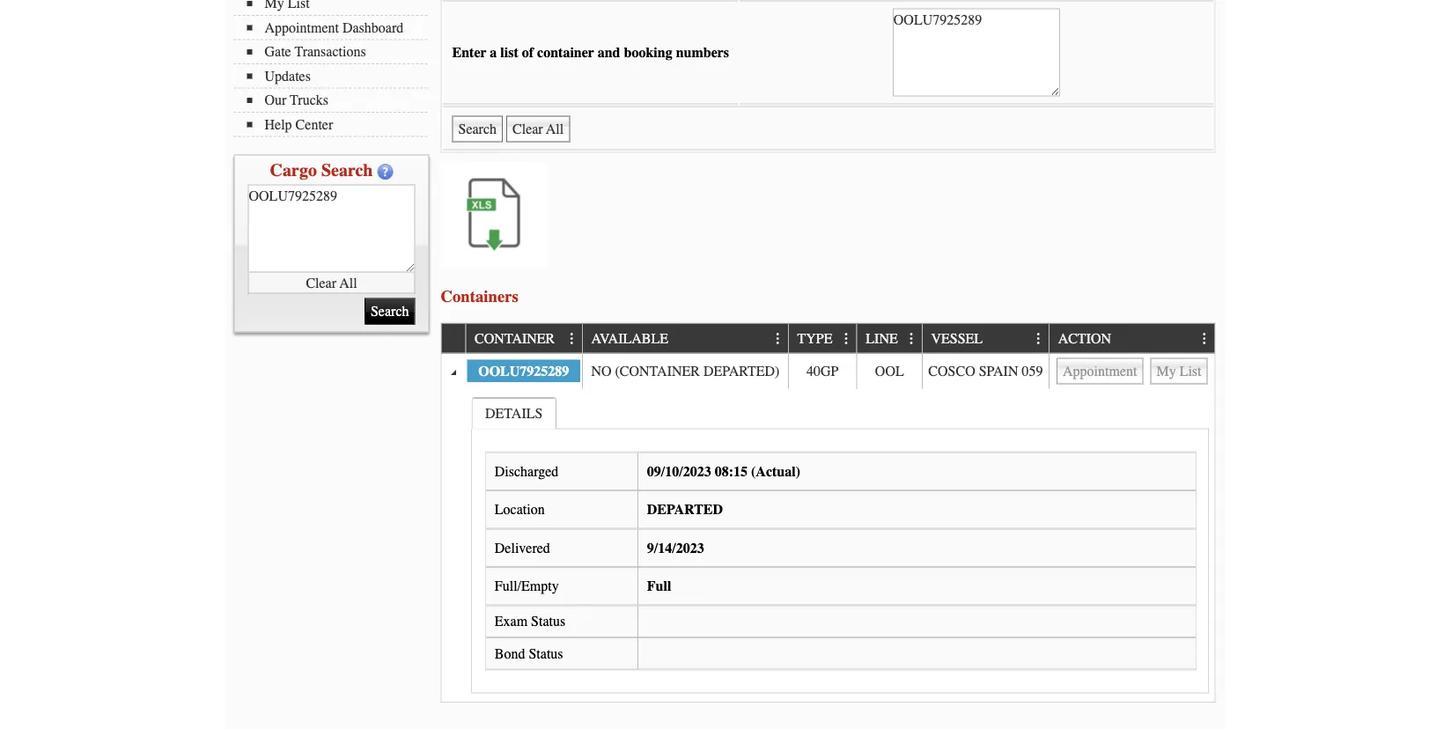 Task type: describe. For each thing, give the bounding box(es) containing it.
details
[[485, 405, 543, 422]]

edit column settings image for container
[[565, 332, 580, 346]]

status for exam status
[[531, 614, 566, 630]]

full
[[647, 579, 672, 595]]

oolu7925289 cell
[[466, 354, 582, 389]]

updates link
[[247, 68, 428, 84]]

and
[[598, 44, 621, 61]]

tree grid containing container
[[442, 324, 1215, 702]]

appointment dashboard link
[[247, 19, 428, 36]]

details tab
[[472, 397, 557, 430]]

(container
[[615, 363, 700, 379]]

ool
[[876, 363, 905, 379]]

row containing container
[[442, 324, 1215, 354]]

row containing oolu7925289
[[442, 354, 1215, 389]]

oolu7925289
[[479, 363, 569, 379]]

delivered
[[495, 540, 551, 556]]

transactions
[[295, 44, 366, 60]]

no
[[592, 363, 612, 379]]

bond
[[495, 646, 526, 662]]

edit column settings image for action
[[1199, 332, 1213, 346]]

type column header
[[788, 324, 857, 354]]

cosco spain 059
[[929, 363, 1044, 379]]

appointment
[[265, 19, 339, 36]]

center
[[296, 116, 333, 133]]

available
[[592, 331, 669, 347]]

gate
[[265, 44, 291, 60]]

dashboard
[[343, 19, 404, 36]]

line link
[[866, 324, 907, 353]]

containers
[[441, 287, 519, 306]]

059
[[1022, 363, 1044, 379]]

line column header
[[857, 324, 922, 354]]

search
[[321, 160, 373, 180]]

clear all
[[306, 275, 357, 291]]

our
[[265, 92, 287, 108]]

numbers
[[676, 44, 730, 61]]

exam
[[495, 614, 528, 630]]

cargo search
[[270, 160, 373, 180]]

available column header
[[582, 324, 788, 354]]

a
[[490, 44, 497, 61]]

enter a list of container and booking numbers
[[452, 44, 730, 61]]

action link
[[1059, 324, 1120, 353]]

container
[[475, 331, 555, 347]]

action column header
[[1049, 324, 1215, 354]]

all
[[340, 275, 357, 291]]

type
[[798, 331, 833, 347]]

vessel column header
[[922, 324, 1049, 354]]

our trucks link
[[247, 92, 428, 108]]

type link
[[798, 324, 841, 353]]



Task type: vqa. For each thing, say whether or not it's contained in the screenshot.
Edit Column Settings icon in the ACTION column header
yes



Task type: locate. For each thing, give the bounding box(es) containing it.
container column header
[[466, 324, 582, 354]]

tab list containing details
[[467, 393, 1214, 698]]

row group containing oolu7925289
[[442, 354, 1215, 702]]

container link
[[475, 324, 564, 353]]

updates
[[265, 68, 311, 84]]

edit column settings image inside action 'column header'
[[1199, 332, 1213, 346]]

bond status
[[495, 646, 564, 662]]

list
[[501, 44, 519, 61]]

departed)
[[704, 363, 780, 379]]

discharged
[[495, 463, 559, 480]]

spain
[[979, 363, 1019, 379]]

cargo
[[270, 160, 317, 180]]

edit column settings image for available
[[771, 332, 786, 346]]

1 edit column settings image from the left
[[840, 332, 854, 346]]

of
[[522, 44, 534, 61]]

None submit
[[452, 116, 503, 142], [365, 298, 415, 325], [452, 116, 503, 142], [365, 298, 415, 325]]

status down exam status
[[529, 646, 564, 662]]

action
[[1059, 331, 1112, 347]]

edit column settings image inside vessel column header
[[1032, 332, 1047, 346]]

container
[[538, 44, 595, 61]]

ool cell
[[857, 354, 922, 389]]

no (container departed) cell
[[582, 354, 788, 389]]

row
[[442, 324, 1215, 354], [442, 354, 1215, 389]]

vessel
[[932, 331, 983, 347]]

edit column settings image inside available column header
[[771, 332, 786, 346]]

row up '40gp'
[[442, 324, 1215, 354]]

40gp cell
[[788, 354, 857, 389]]

3 edit column settings image from the left
[[905, 332, 919, 346]]

1 horizontal spatial edit column settings image
[[1199, 332, 1213, 346]]

row group
[[442, 354, 1215, 702]]

status for bond status
[[529, 646, 564, 662]]

no (container departed)
[[592, 363, 780, 379]]

line
[[866, 331, 898, 347]]

appointment dashboard gate transactions updates our trucks help center
[[265, 19, 404, 133]]

edit column settings image right container link
[[565, 332, 580, 346]]

enter
[[452, 44, 487, 61]]

clear all button
[[248, 273, 415, 294]]

Enter container numbers and/ or booking numbers. Press ESC to reset input box text field
[[893, 8, 1061, 96]]

help
[[265, 116, 292, 133]]

trucks
[[290, 92, 329, 108]]

edit column settings image inside type column header
[[840, 332, 854, 346]]

tab list
[[467, 393, 1214, 698]]

tree grid
[[442, 324, 1215, 702]]

edit column settings image for line
[[905, 332, 919, 346]]

edit column settings image
[[565, 332, 580, 346], [771, 332, 786, 346], [905, 332, 919, 346], [1032, 332, 1047, 346]]

available link
[[592, 324, 677, 353]]

0 horizontal spatial edit column settings image
[[840, 332, 854, 346]]

clear
[[306, 275, 337, 291]]

2 edit column settings image from the left
[[1199, 332, 1213, 346]]

menu bar
[[234, 0, 437, 137]]

vessel link
[[932, 324, 992, 353]]

0 vertical spatial status
[[531, 614, 566, 630]]

menu bar containing appointment dashboard
[[234, 0, 437, 137]]

edit column settings image inside container column header
[[565, 332, 580, 346]]

booking
[[624, 44, 673, 61]]

help center link
[[247, 116, 428, 133]]

cosco
[[929, 363, 976, 379]]

edit column settings image for type
[[840, 332, 854, 346]]

tab list inside tree grid
[[467, 393, 1214, 698]]

cell
[[1049, 354, 1215, 389]]

full/empty
[[495, 579, 559, 595]]

edit column settings image
[[840, 332, 854, 346], [1199, 332, 1213, 346]]

edit column settings image inside line column header
[[905, 332, 919, 346]]

1 row from the top
[[442, 324, 1215, 354]]

40gp
[[807, 363, 839, 379]]

None button
[[507, 116, 570, 142], [1057, 358, 1144, 384], [1151, 358, 1208, 384], [507, 116, 570, 142], [1057, 358, 1144, 384], [1151, 358, 1208, 384]]

edit column settings image left type
[[771, 332, 786, 346]]

edit column settings image up 059
[[1032, 332, 1047, 346]]

1 vertical spatial status
[[529, 646, 564, 662]]

Enter container numbers and/ or booking numbers.  text field
[[248, 185, 415, 273]]

4 edit column settings image from the left
[[1032, 332, 1047, 346]]

edit column settings image for vessel
[[1032, 332, 1047, 346]]

2 row from the top
[[442, 354, 1215, 389]]

edit column settings image right line
[[905, 332, 919, 346]]

cosco spain 059 cell
[[922, 354, 1049, 389]]

2 edit column settings image from the left
[[771, 332, 786, 346]]

location
[[495, 502, 545, 518]]

status
[[531, 614, 566, 630], [529, 646, 564, 662]]

status right exam
[[531, 614, 566, 630]]

1 edit column settings image from the left
[[565, 332, 580, 346]]

exam status
[[495, 614, 566, 630]]

gate transactions link
[[247, 44, 428, 60]]

row down type "link"
[[442, 354, 1215, 389]]



